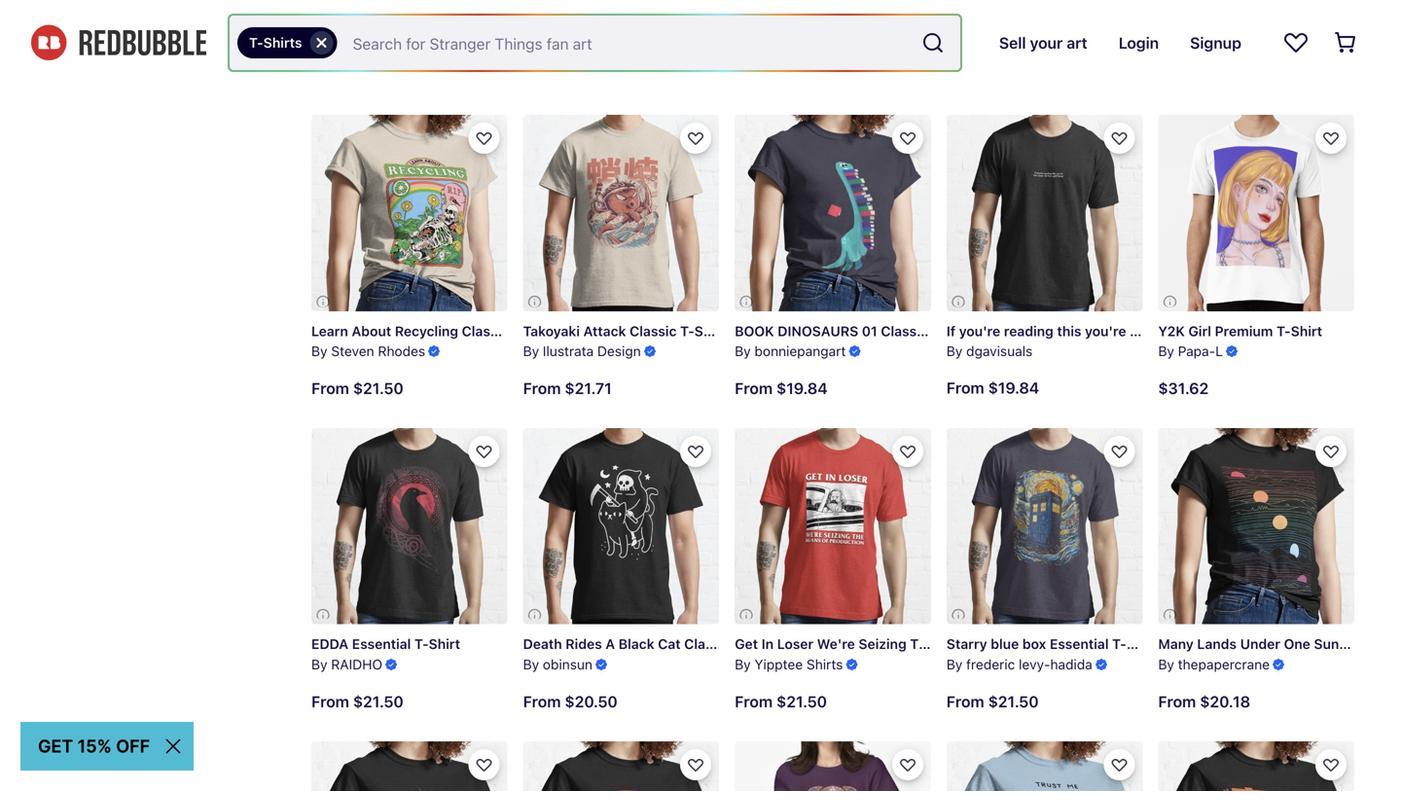 Task type: vqa. For each thing, say whether or not it's contained in the screenshot.


Task type: describe. For each thing, give the bounding box(es) containing it.
from for by steven rhodes
[[312, 379, 349, 398]]

oh for fox sake essential t-shirt
[[735, 10, 953, 26]]

by thepapercrane
[[1159, 657, 1271, 673]]

by dgavisuals
[[947, 343, 1033, 359]]

leave
[[587, 10, 625, 26]]

rides
[[566, 636, 602, 652]]

death rides a black cat classic t-shirt
[[523, 636, 781, 652]]

by for by yipptee shirts
[[735, 657, 751, 673]]

$19.84 for the if you're reading this you're too close he has a girlfriend shirt essential t-shirt 'image'
[[989, 379, 1040, 397]]

from $21.50 for raidho
[[312, 693, 404, 711]]

by jenn inashvili
[[947, 30, 1051, 46]]

by frederic levy-hadida
[[947, 657, 1093, 673]]

edda
[[312, 636, 349, 652]]

$19.84 for book dinosaurs 01 classic t-shirt image
[[777, 379, 828, 398]]

learn about recycling classic t-shirt
[[312, 323, 558, 339]]

$20.66
[[353, 66, 406, 84]]

papa-
[[1179, 343, 1216, 359]]

by for by bonniepangart
[[735, 343, 751, 359]]

0 horizontal spatial black
[[619, 636, 655, 652]]

from left "$20.67"
[[735, 66, 773, 84]]

from $21.50 for yipptee
[[735, 693, 827, 711]]

by for by raidho
[[312, 657, 328, 673]]

death rides a black cat classic t-shirt image
[[523, 428, 720, 625]]

from for by ilustrata design
[[523, 379, 561, 398]]

by for by xxdamnxx
[[312, 30, 328, 46]]

lands
[[1198, 636, 1237, 652]]

t-shirts button
[[238, 27, 337, 58]]

fox
[[782, 10, 806, 26]]

rfad
[[543, 30, 569, 46]]

want
[[531, 10, 565, 26]]

by for by thepapercrane
[[1159, 657, 1175, 673]]

essential up raidho
[[352, 636, 411, 652]]

steven
[[331, 343, 374, 359]]

inashvili
[[1001, 30, 1051, 46]]

bonniepangart
[[755, 343, 846, 359]]

starry
[[947, 636, 988, 652]]

T-Shirts field
[[230, 16, 961, 70]]

01
[[862, 323, 878, 339]]

from for by frederic levy-hadida
[[947, 693, 985, 711]]

box
[[1023, 636, 1047, 652]]

thepapercrane
[[1179, 657, 1271, 673]]

by for by ilustrata design
[[523, 343, 539, 359]]

dgavisuals
[[967, 343, 1033, 359]]

$21.06
[[565, 66, 616, 84]]

cephalic
[[312, 10, 369, 26]]

by papa-l
[[1159, 343, 1224, 359]]

$21.50 for yipptee
[[777, 693, 827, 711]]

sake
[[809, 10, 841, 26]]

i
[[523, 10, 527, 26]]

$21.50 for steven
[[353, 379, 404, 398]]

y2k
[[1159, 323, 1186, 339]]

shirts inside button
[[264, 35, 302, 51]]

$21.50 for raidho
[[353, 693, 404, 711]]

cephalic carnage essential t-shirt
[[312, 10, 539, 26]]

carnage
[[372, 10, 428, 26]]

$31.62
[[1159, 379, 1209, 398]]

from $19.84 for book dinosaurs 01 classic t-shirt image
[[735, 379, 828, 398]]

1 vertical spatial cat
[[658, 636, 681, 652]]

jenn
[[967, 30, 997, 46]]

girl
[[1189, 323, 1212, 339]]

by rfad
[[523, 30, 569, 46]]

by for by steven rhodes
[[312, 343, 328, 359]]

by yipptee shirts
[[735, 657, 843, 673]]

raidho
[[331, 657, 383, 673]]

one
[[1285, 636, 1311, 652]]

many lands under one sun classic t-shirt image
[[1159, 428, 1355, 625]]

blue
[[991, 636, 1020, 652]]

y2k girl premium t-shirt
[[1159, 323, 1323, 339]]

from for by xxdamnxx
[[312, 66, 349, 84]]

a
[[606, 636, 615, 652]]

edda essential t-shirt
[[312, 636, 461, 652]]

from $20.67
[[735, 66, 829, 84]]

by bonniepangart
[[735, 343, 846, 359]]

learn about recycling classic t-shirt image
[[312, 115, 508, 311]]

attack
[[584, 323, 627, 339]]

premium
[[1216, 323, 1274, 339]]

on
[[1067, 10, 1086, 26]]

from $20.18
[[1159, 693, 1251, 711]]

$20.50
[[565, 693, 618, 711]]

from for by thepapercrane
[[1159, 693, 1197, 711]]

by inside 'link'
[[1159, 30, 1175, 46]]

essential right sake on the right of the page
[[844, 10, 903, 26]]

hadida
[[1051, 657, 1093, 673]]



Task type: locate. For each thing, give the bounding box(es) containing it.
0 vertical spatial black
[[947, 10, 983, 26]]

$19.84 down dgavisuals on the top of page
[[989, 379, 1040, 397]]

from $21.06
[[523, 66, 616, 84]]

many lands under one sun classic t-
[[1159, 636, 1402, 652]]

black cat holding on essential t-shirt
[[947, 10, 1198, 26]]

from down by xxdamnxx
[[312, 66, 349, 84]]

shirts left by xxdamnxx
[[264, 35, 302, 51]]

0 vertical spatial cat
[[987, 10, 1009, 26]]

from left $20.18
[[1159, 693, 1197, 711]]

by ilustrata design
[[523, 343, 641, 359]]

$21.50 down raidho
[[353, 693, 404, 711]]

1 horizontal spatial cat
[[987, 10, 1009, 26]]

cat right a
[[658, 636, 681, 652]]

1 horizontal spatial black
[[947, 10, 983, 26]]

rhodes
[[378, 343, 426, 359]]

$21.50 down by steven rhodes
[[353, 379, 404, 398]]

from $21.50 for steven
[[312, 379, 404, 398]]

$19.84
[[989, 379, 1040, 397], [777, 379, 828, 398]]

shirts right yipptee
[[807, 657, 843, 673]]

from down "frederic" on the bottom right
[[947, 693, 985, 711]]

death
[[523, 636, 562, 652]]

by for by rfad
[[523, 30, 539, 46]]

$21.50 down by yipptee shirts
[[777, 693, 827, 711]]

$21.71
[[565, 379, 612, 398]]

frederic
[[967, 657, 1016, 673]]

t- inside button
[[249, 35, 264, 51]]

0 horizontal spatial shirts
[[264, 35, 302, 51]]

by xxdamnxx
[[312, 30, 399, 46]]

learn
[[312, 323, 348, 339]]

takoyaki attack classic t-shirt image
[[523, 115, 720, 311]]

from $19.84 down by dgavisuals
[[947, 379, 1040, 397]]

obinsun
[[543, 657, 593, 673]]

0 horizontal spatial cat
[[658, 636, 681, 652]]

ilustrata
[[543, 343, 594, 359]]

$21.50 down the by frederic levy-hadida
[[989, 693, 1039, 711]]

black up jenn
[[947, 10, 983, 26]]

essential up hadida
[[1050, 636, 1109, 652]]

from $19.84 for the if you're reading this you're too close he has a girlfriend shirt essential t-shirt 'image'
[[947, 379, 1040, 397]]

classic
[[629, 10, 676, 26], [462, 323, 509, 339], [630, 323, 677, 339], [881, 323, 928, 339], [685, 636, 732, 652], [1343, 636, 1391, 652]]

from
[[312, 66, 349, 84], [523, 66, 561, 84], [735, 66, 773, 84], [947, 66, 989, 84], [947, 379, 985, 397], [312, 379, 349, 398], [523, 379, 561, 398], [735, 379, 773, 398], [312, 693, 349, 711], [523, 693, 561, 711], [735, 693, 773, 711], [947, 693, 985, 711], [1159, 693, 1197, 711]]

by vincenttrinidad
[[1159, 30, 1273, 46]]

$20.18
[[1201, 693, 1251, 711]]

by left yipptee
[[735, 657, 751, 673]]

by down many
[[1159, 657, 1175, 673]]

by down learn
[[312, 343, 328, 359]]

from for by yipptee shirts
[[735, 693, 773, 711]]

by
[[312, 30, 328, 46], [523, 30, 539, 46], [947, 30, 963, 46], [1159, 30, 1175, 46], [312, 343, 328, 359], [523, 343, 539, 359], [735, 343, 751, 359], [947, 343, 963, 359], [1159, 343, 1175, 359], [312, 657, 328, 673], [523, 657, 539, 673], [735, 657, 751, 673], [947, 657, 963, 673], [1159, 657, 1175, 673]]

sun
[[1315, 636, 1340, 652]]

1 horizontal spatial shirts
[[807, 657, 843, 673]]

starry blue box essential t-shirt image
[[947, 428, 1143, 625]]

essential right on
[[1089, 10, 1148, 26]]

by down i on the top left of page
[[523, 30, 539, 46]]

from down 'by rfad'
[[523, 66, 561, 84]]

by for by obinsun
[[523, 657, 539, 673]]

from $20.50
[[523, 693, 618, 711]]

from $21.50 down "frederic" on the bottom right
[[947, 693, 1039, 711]]

from down yipptee
[[735, 693, 773, 711]]

from for by bonniepangart
[[735, 379, 773, 398]]

from $20.66
[[312, 66, 406, 84]]

$21.50 for frederic
[[989, 693, 1039, 711]]

get in loser we're seizing the means of production essential t-shirt image
[[735, 428, 931, 625]]

by down edda
[[312, 657, 328, 673]]

oh
[[735, 10, 754, 26]]

from down jenn
[[947, 66, 989, 84]]

many
[[1159, 636, 1194, 652]]

0 horizontal spatial $19.84
[[777, 379, 828, 398]]

if you're reading this you're too close he has a girlfriend shirt essential t-shirt image
[[947, 115, 1143, 311]]

by for by dgavisuals
[[947, 343, 963, 359]]

y2k girl premium t-shirt image
[[1159, 115, 1355, 311]]

from for by raidho
[[312, 693, 349, 711]]

about
[[352, 323, 392, 339]]

for
[[757, 10, 779, 26]]

xxdamnxx
[[331, 30, 399, 46]]

1 horizontal spatial from $19.84
[[947, 379, 1040, 397]]

from for by rfad
[[523, 66, 561, 84]]

from down steven
[[312, 379, 349, 398]]

starry blue box essential t-shirt
[[947, 636, 1159, 652]]

takoyaki attack classic t-shirt
[[523, 323, 726, 339]]

from for by obinsun
[[523, 693, 561, 711]]

black right a
[[619, 636, 655, 652]]

1 vertical spatial shirts
[[807, 657, 843, 673]]

from down by raidho
[[312, 693, 349, 711]]

from $21.50 for frederic
[[947, 693, 1039, 711]]

l
[[1216, 343, 1224, 359]]

by down book
[[735, 343, 751, 359]]

by obinsun
[[523, 657, 593, 673]]

1 vertical spatial black
[[619, 636, 655, 652]]

edda essential t-shirt image
[[312, 428, 508, 625]]

by down takoyaki
[[523, 343, 539, 359]]

essential right carnage
[[431, 10, 490, 26]]

by raidho
[[312, 657, 383, 673]]

from down by bonniepangart
[[735, 379, 773, 398]]

to
[[568, 10, 584, 26]]

black
[[947, 10, 983, 26], [619, 636, 655, 652]]

takoyaki
[[523, 323, 580, 339]]

from down by dgavisuals
[[947, 379, 985, 397]]

book dinosaurs 01 classic t-shirt image
[[735, 115, 931, 311]]

vincenttrinidad
[[1179, 30, 1273, 46]]

from $19.84 down by bonniepangart
[[735, 379, 828, 398]]

t-shirts
[[249, 35, 302, 51]]

book
[[735, 323, 775, 339]]

0 vertical spatial shirts
[[264, 35, 302, 51]]

from $21.71
[[523, 379, 612, 398]]

under
[[1241, 636, 1281, 652]]

by down starry
[[947, 657, 963, 673]]

i want to leave classic t-shirt
[[523, 10, 725, 26]]

holding
[[1013, 10, 1064, 26]]

t-
[[494, 10, 508, 26], [679, 10, 693, 26], [907, 10, 921, 26], [1152, 10, 1166, 26], [249, 35, 264, 51], [513, 323, 527, 339], [681, 323, 695, 339], [932, 323, 946, 339], [1277, 323, 1292, 339], [415, 636, 429, 652], [735, 636, 749, 652], [1113, 636, 1127, 652], [1394, 636, 1402, 652]]

from down ilustrata
[[523, 379, 561, 398]]

from $21.50 down yipptee
[[735, 693, 827, 711]]

by left jenn
[[947, 30, 963, 46]]

$20.67
[[777, 66, 829, 84]]

levy-
[[1019, 657, 1051, 673]]

shirt
[[508, 10, 539, 26], [693, 10, 725, 26], [921, 10, 953, 26], [1166, 10, 1198, 26], [527, 323, 558, 339], [695, 323, 726, 339], [946, 323, 978, 339], [1292, 323, 1323, 339], [429, 636, 461, 652], [749, 636, 781, 652], [1127, 636, 1159, 652]]

by for by jenn inashvili
[[947, 30, 963, 46]]

1 horizontal spatial $19.84
[[989, 379, 1040, 397]]

book dinosaurs 01 classic t-shirt
[[735, 323, 978, 339]]

redbubble logo image
[[31, 25, 206, 61]]

design
[[598, 343, 641, 359]]

by down cephalic
[[312, 30, 328, 46]]

by left vincenttrinidad
[[1159, 30, 1175, 46]]

$19.84 down the bonniepangart
[[777, 379, 828, 398]]

essential
[[431, 10, 490, 26], [844, 10, 903, 26], [1089, 10, 1148, 26], [352, 636, 411, 652], [1050, 636, 1109, 652]]

dinosaurs
[[778, 323, 859, 339]]

by down death
[[523, 657, 539, 673]]

yipptee
[[755, 657, 803, 673]]

from $21.50 down raidho
[[312, 693, 404, 711]]

0 horizontal spatial from $19.84
[[735, 379, 828, 398]]

recycling
[[395, 323, 459, 339]]

from $21.50
[[312, 379, 404, 398], [312, 693, 404, 711], [735, 693, 827, 711], [947, 693, 1039, 711]]

from down by obinsun
[[523, 693, 561, 711]]

from $21.50 down steven
[[312, 379, 404, 398]]

by for by frederic levy-hadida
[[947, 657, 963, 673]]

cat up by jenn inashvili
[[987, 10, 1009, 26]]

by left dgavisuals on the top of page
[[947, 343, 963, 359]]

by steven rhodes
[[312, 343, 426, 359]]

by vincenttrinidad link
[[1159, 0, 1355, 99]]

by down y2k
[[1159, 343, 1175, 359]]

cat
[[987, 10, 1009, 26], [658, 636, 681, 652]]

Search term search field
[[337, 16, 914, 70]]

from $19.84
[[947, 379, 1040, 397], [735, 379, 828, 398]]

by for by papa-l
[[1159, 343, 1175, 359]]



